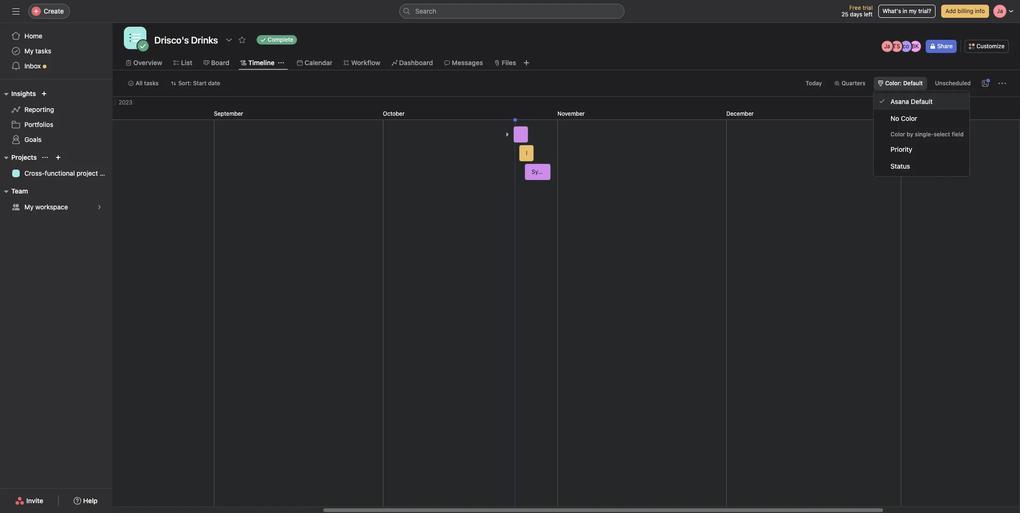 Task type: describe. For each thing, give the bounding box(es) containing it.
color by single-select field
[[891, 131, 964, 138]]

add tab image
[[523, 59, 530, 67]]

asana
[[891, 97, 909, 105]]

list link
[[174, 58, 192, 68]]

create
[[44, 7, 64, 15]]

portfolios link
[[6, 117, 107, 132]]

workflow
[[351, 59, 380, 67]]

my tasks
[[24, 47, 51, 55]]

my tasks link
[[6, 44, 107, 59]]

my for my workspace
[[24, 203, 34, 211]]

dashboard link
[[392, 58, 433, 68]]

free
[[850, 4, 861, 11]]

quarters
[[842, 80, 866, 87]]

all
[[136, 80, 143, 87]]

overview
[[133, 59, 162, 67]]

priority link
[[874, 141, 970, 158]]

all tasks button
[[124, 77, 163, 90]]

what's in my trial?
[[883, 8, 932, 15]]

help
[[83, 497, 98, 505]]

share
[[938, 43, 953, 50]]

goals link
[[6, 132, 107, 147]]

dashboard
[[399, 59, 433, 67]]

status
[[891, 162, 910, 170]]

create button
[[28, 4, 70, 19]]

insights button
[[0, 88, 36, 99]]

field
[[952, 131, 964, 138]]

co
[[903, 43, 909, 50]]

cross-functional project plan link
[[6, 166, 113, 181]]

my workspace link
[[6, 200, 107, 215]]

timeline
[[248, 59, 275, 67]]

share button
[[926, 40, 957, 53]]

search
[[415, 7, 436, 15]]

invite button
[[9, 493, 49, 510]]

home
[[24, 32, 42, 40]]

help button
[[68, 493, 104, 510]]

status link
[[874, 158, 970, 175]]

sort: start date
[[178, 80, 220, 87]]

in
[[903, 8, 908, 15]]

trial
[[863, 4, 873, 11]]

sort: start date button
[[167, 77, 224, 90]]

add to starred image
[[238, 36, 246, 44]]

by
[[907, 131, 914, 138]]

tasks for all tasks
[[144, 80, 159, 87]]

search list box
[[399, 4, 625, 19]]

0 vertical spatial color
[[901, 114, 917, 122]]

select
[[934, 131, 950, 138]]

workflow link
[[344, 58, 380, 68]]

more actions image
[[999, 80, 1006, 87]]

october
[[383, 110, 405, 117]]

inbox
[[24, 62, 41, 70]]

messages link
[[444, 58, 483, 68]]

projects element
[[0, 149, 113, 183]]

asana default link
[[874, 93, 970, 110]]

all tasks
[[136, 80, 159, 87]]

save options image
[[982, 80, 989, 87]]

trial?
[[919, 8, 932, 15]]

projects button
[[0, 152, 37, 163]]

january
[[901, 110, 922, 117]]

plan
[[100, 169, 113, 177]]

1 vertical spatial color
[[891, 131, 905, 138]]

portfolios
[[24, 121, 53, 129]]

2024 january
[[901, 99, 922, 117]]

bk
[[912, 43, 919, 50]]

2024
[[905, 99, 919, 106]]

august
[[39, 110, 58, 117]]



Task type: locate. For each thing, give the bounding box(es) containing it.
add billing info button
[[941, 5, 989, 18]]

no color
[[891, 114, 917, 122]]

add
[[946, 8, 956, 15]]

reporting link
[[6, 102, 107, 117]]

1 vertical spatial my
[[24, 203, 34, 211]]

my down team
[[24, 203, 34, 211]]

left
[[864, 11, 873, 18]]

2023
[[119, 99, 132, 106]]

1 vertical spatial tasks
[[144, 80, 159, 87]]

what's
[[883, 8, 901, 15]]

default for color: default
[[903, 80, 923, 87]]

board link
[[204, 58, 230, 68]]

complete button
[[252, 33, 301, 46]]

no
[[891, 114, 899, 122]]

customize
[[977, 43, 1005, 50]]

free trial 25 days left
[[842, 4, 873, 18]]

what's in my trial? button
[[879, 5, 936, 18]]

today button
[[802, 77, 826, 90]]

billing
[[958, 8, 974, 15]]

1 my from the top
[[24, 47, 34, 55]]

hide sidebar image
[[12, 8, 20, 15]]

november
[[558, 110, 585, 117]]

search button
[[399, 4, 625, 19]]

insights element
[[0, 85, 113, 149]]

color left by
[[891, 131, 905, 138]]

color:
[[885, 80, 902, 87]]

list image
[[130, 32, 141, 44]]

default
[[903, 80, 923, 87], [911, 97, 933, 105]]

start
[[193, 80, 207, 87]]

add billing info
[[946, 8, 985, 15]]

default up january
[[911, 97, 933, 105]]

priority
[[891, 145, 912, 153]]

cross-
[[24, 169, 45, 177]]

calendar link
[[297, 58, 333, 68]]

default inside dropdown button
[[903, 80, 923, 87]]

global element
[[0, 23, 113, 79]]

cross-functional project plan
[[24, 169, 113, 177]]

list
[[181, 59, 192, 67]]

show options, current sort, top image
[[42, 155, 48, 161]]

goals
[[24, 136, 42, 144]]

default up the asana default on the right
[[903, 80, 923, 87]]

tasks right "all"
[[144, 80, 159, 87]]

my workspace
[[24, 203, 68, 211]]

september
[[214, 110, 243, 117]]

color right no
[[901, 114, 917, 122]]

2 my from the top
[[24, 203, 34, 211]]

my inside global element
[[24, 47, 34, 55]]

0 vertical spatial my
[[24, 47, 34, 55]]

ja
[[884, 43, 890, 50]]

workspace
[[35, 203, 68, 211]]

my
[[24, 47, 34, 55], [24, 203, 34, 211]]

tasks inside dropdown button
[[144, 80, 159, 87]]

sort:
[[178, 80, 192, 87]]

unscheduled button
[[931, 77, 975, 90]]

0 vertical spatial default
[[903, 80, 923, 87]]

timeline link
[[241, 58, 275, 68]]

functional
[[45, 169, 75, 177]]

my up inbox
[[24, 47, 34, 55]]

messages
[[452, 59, 483, 67]]

projects
[[11, 153, 37, 161]]

days
[[850, 11, 863, 18]]

my for my tasks
[[24, 47, 34, 55]]

0 horizontal spatial tasks
[[35, 47, 51, 55]]

new image
[[41, 91, 47, 97]]

invite
[[26, 497, 43, 505]]

see details, my workspace image
[[97, 205, 102, 210]]

0 vertical spatial tasks
[[35, 47, 51, 55]]

complete
[[268, 36, 293, 43]]

single-
[[915, 131, 934, 138]]

info
[[975, 8, 985, 15]]

25
[[842, 11, 849, 18]]

asana default
[[891, 97, 933, 105]]

december
[[727, 110, 754, 117]]

show subtasks for task brainstorm california cola flavors image
[[505, 132, 510, 138]]

1 horizontal spatial tasks
[[144, 80, 159, 87]]

board
[[211, 59, 230, 67]]

calendar
[[305, 59, 333, 67]]

color: default button
[[874, 77, 927, 90]]

None text field
[[152, 31, 220, 48]]

insights
[[11, 90, 36, 98]]

ts
[[893, 43, 900, 50]]

default for asana default
[[911, 97, 933, 105]]

date
[[208, 80, 220, 87]]

inbox link
[[6, 59, 107, 74]]

overview link
[[126, 58, 162, 68]]

customize button
[[965, 40, 1009, 53]]

files link
[[494, 58, 516, 68]]

teams element
[[0, 183, 113, 217]]

my inside teams element
[[24, 203, 34, 211]]

reporting
[[24, 106, 54, 114]]

files
[[502, 59, 516, 67]]

tasks
[[35, 47, 51, 55], [144, 80, 159, 87]]

tab actions image
[[278, 60, 284, 66]]

show options image
[[225, 36, 233, 44]]

new project or portfolio image
[[56, 155, 61, 161]]

team button
[[0, 186, 28, 197]]

tasks inside global element
[[35, 47, 51, 55]]

home link
[[6, 29, 107, 44]]

color
[[901, 114, 917, 122], [891, 131, 905, 138]]

unscheduled
[[935, 80, 971, 87]]

1 vertical spatial default
[[911, 97, 933, 105]]

tasks for my tasks
[[35, 47, 51, 55]]

2023 august
[[39, 99, 132, 117]]

tasks down home
[[35, 47, 51, 55]]

project
[[77, 169, 98, 177]]



Task type: vqa. For each thing, say whether or not it's contained in the screenshot.
January
yes



